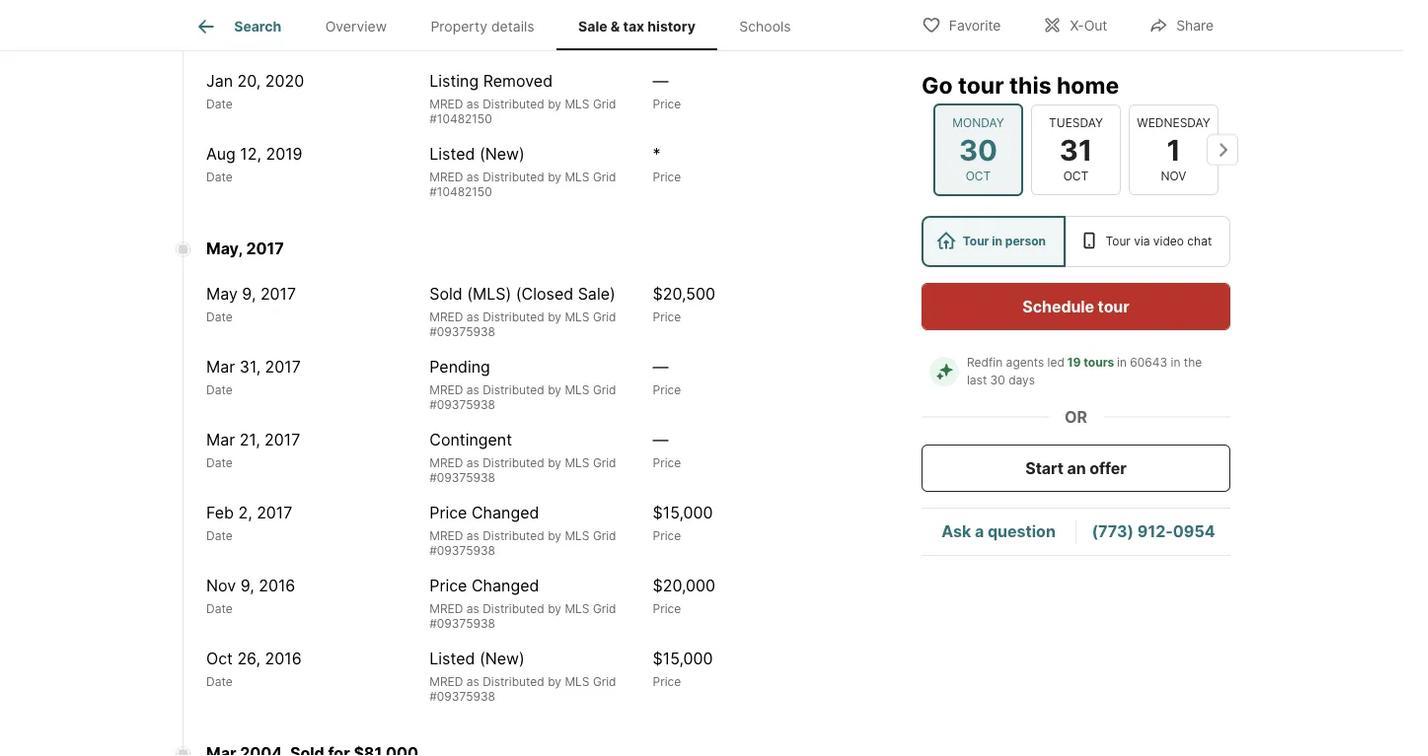 Task type: describe. For each thing, give the bounding box(es) containing it.
by inside the listing removed mred as distributed by mls grid #10482150
[[548, 97, 562, 112]]

schedule tour button
[[922, 283, 1231, 331]]

jan 20, 2020 date
[[206, 72, 304, 112]]

distributed inside contingent mred as distributed by mls grid #09375938
[[483, 457, 545, 471]]

2016 for nov 9, 2016
[[259, 577, 295, 596]]

1 horizontal spatial in
[[1117, 356, 1127, 370]]

sold
[[430, 285, 463, 304]]

pending mred as distributed by mls grid #09375938
[[430, 358, 616, 413]]

or
[[1065, 408, 1088, 427]]

distributed inside listed (new) mred as distributed by mls grid #10482150
[[483, 170, 545, 185]]

2,
[[238, 504, 252, 523]]

date for nov 9, 2016
[[206, 603, 233, 617]]

date for oct 26, 2016
[[206, 676, 233, 690]]

7 by from the top
[[548, 603, 562, 617]]

listed (new) mred as distributed by mls grid #10482150
[[430, 145, 616, 199]]

sale & tax history
[[578, 18, 696, 35]]

*
[[653, 145, 661, 164]]

schedule tour
[[1023, 297, 1130, 316]]

property details
[[431, 18, 535, 35]]

video
[[1154, 234, 1184, 249]]

tour for go
[[958, 71, 1004, 99]]

sale
[[578, 18, 608, 35]]

schools
[[739, 18, 791, 35]]

may, 2017
[[206, 239, 284, 259]]

share button
[[1132, 4, 1231, 45]]

— for pending
[[653, 358, 669, 377]]

9, for may
[[242, 285, 256, 304]]

26,
[[237, 650, 261, 669]]

person
[[1005, 234, 1046, 249]]

* price
[[653, 145, 681, 185]]

start an offer button
[[922, 445, 1231, 492]]

#09375938 inside contingent mred as distributed by mls grid #09375938
[[430, 471, 495, 486]]

distributed inside the listing removed mred as distributed by mls grid #10482150
[[483, 97, 545, 112]]

distributed inside pending mred as distributed by mls grid #09375938
[[483, 384, 545, 398]]

date for feb 2, 2017
[[206, 530, 233, 544]]

as inside the listing removed mred as distributed by mls grid #10482150
[[467, 97, 479, 112]]

as inside listed (new) mred as distributed by mls grid #09375938
[[467, 676, 479, 690]]

grid inside the listing removed mred as distributed by mls grid #10482150
[[593, 97, 616, 112]]

via
[[1134, 234, 1150, 249]]

details
[[491, 18, 535, 35]]

favorite button
[[905, 4, 1018, 45]]

7 as from the top
[[467, 603, 479, 617]]

mar for mar 31, 2017
[[206, 358, 235, 377]]

overview tab
[[303, 3, 409, 50]]

— price for pending
[[653, 358, 681, 398]]

sold (mls) (closed sale) mred as distributed by mls grid #09375938
[[430, 285, 616, 340]]

mls inside pending mred as distributed by mls grid #09375938
[[565, 384, 590, 398]]

7 mls from the top
[[565, 603, 590, 617]]

tour for tour via video chat
[[1106, 234, 1131, 249]]

distributed inside listed (new) mred as distributed by mls grid #09375938
[[483, 676, 545, 690]]

may
[[206, 285, 238, 304]]

60643
[[1130, 356, 1168, 370]]

listing removed mred as distributed by mls grid #10482150
[[430, 72, 616, 126]]

favorite
[[949, 17, 1001, 34]]

912-
[[1138, 522, 1173, 542]]

tours
[[1084, 356, 1115, 370]]

question
[[988, 522, 1056, 542]]

— for contingent
[[653, 431, 669, 450]]

out
[[1084, 17, 1108, 34]]

contingent mred as distributed by mls grid #09375938
[[430, 431, 616, 486]]

mar 31, 2017 date
[[206, 358, 301, 398]]

feb
[[206, 504, 234, 523]]

7 mred from the top
[[430, 603, 463, 617]]

tax
[[623, 18, 645, 35]]

changed for $20,000
[[472, 577, 539, 596]]

listed (new) mred as distributed by mls grid #09375938
[[430, 650, 616, 705]]

grid inside sold (mls) (closed sale) mred as distributed by mls grid #09375938
[[593, 311, 616, 325]]

2020 inside jan 20, 2020 date
[[265, 72, 304, 91]]

(new) for *
[[480, 145, 525, 164]]

&
[[611, 18, 620, 35]]

by inside pending mred as distributed by mls grid #09375938
[[548, 384, 562, 398]]

days
[[1009, 374, 1035, 388]]

home
[[1057, 71, 1119, 99]]

grid inside pending mred as distributed by mls grid #09375938
[[593, 384, 616, 398]]

removed
[[483, 72, 553, 91]]

6 grid from the top
[[593, 530, 616, 544]]

4 #09375938 from the top
[[430, 544, 495, 559]]

nov inside nov 9, 2016 date
[[206, 577, 236, 596]]

monday
[[953, 116, 1004, 130]]

schools tab
[[718, 3, 813, 50]]

$15,000 price for (new)
[[653, 650, 713, 690]]

search
[[234, 18, 281, 35]]

listed for oct 26, 2016
[[430, 650, 475, 669]]

mred inside listed (new) mred as distributed by mls grid #09375938
[[430, 676, 463, 690]]

(773) 912-0954 link
[[1092, 522, 1215, 542]]

6 by from the top
[[548, 530, 562, 544]]

31
[[1060, 132, 1093, 167]]

mls inside listed (new) mred as distributed by mls grid #09375938
[[565, 676, 590, 690]]

by inside contingent mred as distributed by mls grid #09375938
[[548, 457, 562, 471]]

mar for mar 21, 2017
[[206, 431, 235, 450]]

grid inside listed (new) mred as distributed by mls grid #10482150
[[593, 170, 616, 185]]

mls inside the listing removed mred as distributed by mls grid #10482150
[[565, 97, 590, 112]]

led
[[1048, 356, 1065, 370]]

date for jan 20, 2020
[[206, 97, 233, 112]]

distributed inside sold (mls) (closed sale) mred as distributed by mls grid #09375938
[[483, 311, 545, 325]]

aug 12, 2019 date
[[206, 145, 303, 185]]

#09375938 inside sold (mls) (closed sale) mred as distributed by mls grid #09375938
[[430, 325, 495, 340]]

(new) for $15,000
[[480, 650, 525, 669]]

mred inside the listing removed mred as distributed by mls grid #10482150
[[430, 97, 463, 112]]

tour for tour in person
[[963, 234, 989, 249]]

this
[[1009, 71, 1052, 99]]

jan
[[206, 72, 233, 91]]

$20,000 price
[[653, 577, 716, 617]]

oct for 31
[[1064, 169, 1089, 184]]

20,
[[237, 72, 261, 91]]

5 #09375938 from the top
[[430, 617, 495, 632]]

start an offer
[[1026, 459, 1127, 478]]

an
[[1067, 459, 1086, 478]]

0954
[[1173, 522, 1215, 542]]

19
[[1068, 356, 1081, 370]]

schedule
[[1023, 297, 1094, 316]]

price changed mred as distributed by mls grid #09375938 for $15,000
[[430, 504, 616, 559]]

30 inside the monday 30 oct
[[959, 132, 998, 167]]

oct for 30
[[966, 169, 991, 184]]

jan,
[[206, 26, 238, 46]]

tour in person
[[963, 234, 1046, 249]]

ask
[[942, 522, 971, 542]]

ask a question link
[[942, 522, 1056, 542]]

go tour this home
[[922, 71, 1119, 99]]

changed for $15,000
[[472, 504, 539, 523]]

31,
[[240, 358, 261, 377]]

tuesday
[[1049, 116, 1103, 130]]

price for nov 9, 2016
[[653, 603, 681, 617]]



Task type: vqa. For each thing, say whether or not it's contained in the screenshot.


Task type: locate. For each thing, give the bounding box(es) containing it.
mar inside mar 21, 2017 date
[[206, 431, 235, 450]]

1 vertical spatial listed
[[430, 650, 475, 669]]

price for mar 21, 2017
[[653, 457, 681, 471]]

mar
[[206, 358, 235, 377], [206, 431, 235, 450]]

1 listed from the top
[[430, 145, 475, 164]]

0 vertical spatial 30
[[959, 132, 998, 167]]

8 grid from the top
[[593, 676, 616, 690]]

1 grid from the top
[[593, 97, 616, 112]]

wednesday 1 nov
[[1137, 116, 1211, 184]]

8 as from the top
[[467, 676, 479, 690]]

5 mred from the top
[[430, 457, 463, 471]]

tour inside 'button'
[[1098, 297, 1130, 316]]

x-
[[1070, 17, 1084, 34]]

oct
[[966, 169, 991, 184], [1064, 169, 1089, 184], [206, 650, 233, 669]]

7 date from the top
[[206, 603, 233, 617]]

2016 inside the oct 26, 2016 date
[[265, 650, 302, 669]]

4 mls from the top
[[565, 384, 590, 398]]

as inside pending mred as distributed by mls grid #09375938
[[467, 384, 479, 398]]

may 9, 2017 date
[[206, 285, 296, 325]]

list box containing tour in person
[[922, 216, 1231, 267]]

price for jan 20, 2020
[[653, 97, 681, 112]]

1 vertical spatial $15,000
[[653, 650, 713, 669]]

0 vertical spatial changed
[[472, 504, 539, 523]]

date inside "mar 31, 2017 date"
[[206, 384, 233, 398]]

3 grid from the top
[[593, 311, 616, 325]]

0 vertical spatial price changed mred as distributed by mls grid #09375938
[[430, 504, 616, 559]]

1 horizontal spatial oct
[[966, 169, 991, 184]]

8 distributed from the top
[[483, 676, 545, 690]]

2017 down may, 2017
[[260, 285, 296, 304]]

feb 2, 2017 date
[[206, 504, 293, 544]]

nov down 1
[[1161, 169, 1187, 184]]

may,
[[206, 239, 243, 259]]

1 (new) from the top
[[480, 145, 525, 164]]

in inside in the last 30 days
[[1171, 356, 1181, 370]]

date for mar 21, 2017
[[206, 457, 233, 471]]

aug
[[206, 145, 236, 164]]

2017 inside mar 21, 2017 date
[[265, 431, 300, 450]]

start
[[1026, 459, 1064, 478]]

nov
[[1161, 169, 1187, 184], [206, 577, 236, 596]]

date down may
[[206, 311, 233, 325]]

price changed mred as distributed by mls grid #09375938 down contingent mred as distributed by mls grid #09375938
[[430, 504, 616, 559]]

5 distributed from the top
[[483, 457, 545, 471]]

1 $15,000 price from the top
[[653, 504, 713, 544]]

#09375938 inside listed (new) mred as distributed by mls grid #09375938
[[430, 690, 495, 705]]

(new) inside listed (new) mred as distributed by mls grid #09375938
[[480, 650, 525, 669]]

1 by from the top
[[548, 97, 562, 112]]

mls inside listed (new) mred as distributed by mls grid #10482150
[[565, 170, 590, 185]]

2 — from the top
[[653, 358, 669, 377]]

date down jan
[[206, 97, 233, 112]]

2016 down "feb 2, 2017 date"
[[259, 577, 295, 596]]

date inside may 9, 2017 date
[[206, 311, 233, 325]]

date down aug
[[206, 170, 233, 185]]

in right tours
[[1117, 356, 1127, 370]]

$15,000 up $20,000
[[653, 504, 713, 523]]

tour via video chat
[[1106, 234, 1212, 249]]

1 horizontal spatial nov
[[1161, 169, 1187, 184]]

in left person
[[992, 234, 1003, 249]]

last
[[967, 374, 987, 388]]

mred inside pending mred as distributed by mls grid #09375938
[[430, 384, 463, 398]]

price changed mred as distributed by mls grid #09375938
[[430, 504, 616, 559], [430, 577, 616, 632]]

4 grid from the top
[[593, 384, 616, 398]]

2 tour from the left
[[1106, 234, 1131, 249]]

tab list containing search
[[173, 0, 829, 50]]

0 vertical spatial nov
[[1161, 169, 1187, 184]]

2 horizontal spatial in
[[1171, 356, 1181, 370]]

0 vertical spatial —
[[653, 72, 669, 91]]

date up mar 21, 2017 date
[[206, 384, 233, 398]]

as inside listed (new) mred as distributed by mls grid #10482150
[[467, 170, 479, 185]]

tab list
[[173, 0, 829, 50]]

2 — price from the top
[[653, 358, 681, 398]]

6 as from the top
[[467, 530, 479, 544]]

mar left 31,
[[206, 358, 235, 377]]

6 distributed from the top
[[483, 530, 545, 544]]

tour left person
[[963, 234, 989, 249]]

2 #09375938 from the top
[[430, 398, 495, 413]]

mred inside listed (new) mred as distributed by mls grid #10482150
[[430, 170, 463, 185]]

$15,000 price down $20,000 price
[[653, 650, 713, 690]]

nov 9, 2016 date
[[206, 577, 295, 617]]

— price for contingent
[[653, 431, 681, 471]]

in inside option
[[992, 234, 1003, 249]]

2017 right 31,
[[265, 358, 301, 377]]

12,
[[240, 145, 261, 164]]

jan, 2020
[[206, 26, 284, 46]]

6 #09375938 from the top
[[430, 690, 495, 705]]

sale & tax history tab
[[557, 3, 718, 50]]

as inside sold (mls) (closed sale) mred as distributed by mls grid #09375938
[[467, 311, 479, 325]]

5 by from the top
[[548, 457, 562, 471]]

2017 right "may,"
[[246, 239, 284, 259]]

by inside listed (new) mred as distributed by mls grid #09375938
[[548, 676, 562, 690]]

date down nov 9, 2016 date
[[206, 676, 233, 690]]

None button
[[934, 103, 1023, 196], [1031, 104, 1121, 195], [1129, 104, 1219, 195], [934, 103, 1023, 196], [1031, 104, 1121, 195], [1129, 104, 1219, 195]]

oct inside the monday 30 oct
[[966, 169, 991, 184]]

8 mls from the top
[[565, 676, 590, 690]]

2016 inside nov 9, 2016 date
[[259, 577, 295, 596]]

0 horizontal spatial oct
[[206, 650, 233, 669]]

listed inside listed (new) mred as distributed by mls grid #10482150
[[430, 145, 475, 164]]

date for may 9, 2017
[[206, 311, 233, 325]]

tour up monday
[[958, 71, 1004, 99]]

2017 inside may 9, 2017 date
[[260, 285, 296, 304]]

mar 21, 2017 date
[[206, 431, 300, 471]]

9, inside nov 9, 2016 date
[[240, 577, 254, 596]]

in
[[992, 234, 1003, 249], [1117, 356, 1127, 370], [1171, 356, 1181, 370]]

1 vertical spatial #10482150
[[430, 185, 492, 199]]

changed down contingent mred as distributed by mls grid #09375938
[[472, 504, 539, 523]]

grid inside contingent mred as distributed by mls grid #09375938
[[593, 457, 616, 471]]

0 vertical spatial mar
[[206, 358, 235, 377]]

2 mred from the top
[[430, 170, 463, 185]]

2020 right jan,
[[242, 26, 284, 46]]

7 distributed from the top
[[483, 603, 545, 617]]

offer
[[1090, 459, 1127, 478]]

2016 right 26,
[[265, 650, 302, 669]]

$15,000
[[653, 504, 713, 523], [653, 650, 713, 669]]

6 mred from the top
[[430, 530, 463, 544]]

tour right the schedule
[[1098, 297, 1130, 316]]

by inside listed (new) mred as distributed by mls grid #10482150
[[548, 170, 562, 185]]

go
[[922, 71, 953, 99]]

1 date from the top
[[206, 97, 233, 112]]

2 date from the top
[[206, 170, 233, 185]]

1 $15,000 from the top
[[653, 504, 713, 523]]

2 distributed from the top
[[483, 170, 545, 185]]

date inside "feb 2, 2017 date"
[[206, 530, 233, 544]]

2 listed from the top
[[430, 650, 475, 669]]

agents
[[1006, 356, 1044, 370]]

1 vertical spatial 9,
[[240, 577, 254, 596]]

sale)
[[578, 285, 616, 304]]

8 date from the top
[[206, 676, 233, 690]]

price for may 9, 2017
[[653, 311, 681, 325]]

0 vertical spatial — price
[[653, 72, 681, 112]]

price inside the $20,500 price
[[653, 311, 681, 325]]

date up the oct 26, 2016 date
[[206, 603, 233, 617]]

date inside aug 12, 2019 date
[[206, 170, 233, 185]]

a
[[975, 522, 984, 542]]

$15,000 down $20,000 price
[[653, 650, 713, 669]]

0 vertical spatial 2016
[[259, 577, 295, 596]]

price for aug 12, 2019
[[653, 170, 681, 185]]

chat
[[1188, 234, 1212, 249]]

1 vertical spatial nov
[[206, 577, 236, 596]]

0 horizontal spatial nov
[[206, 577, 236, 596]]

2 vertical spatial — price
[[653, 431, 681, 471]]

0 vertical spatial $15,000 price
[[653, 504, 713, 544]]

2017 inside "mar 31, 2017 date"
[[265, 358, 301, 377]]

share
[[1177, 17, 1214, 34]]

mls inside contingent mred as distributed by mls grid #09375938
[[565, 457, 590, 471]]

1 horizontal spatial tour
[[1106, 234, 1131, 249]]

5 grid from the top
[[593, 457, 616, 471]]

0 vertical spatial 2020
[[242, 26, 284, 46]]

30 inside in the last 30 days
[[990, 374, 1005, 388]]

changed
[[472, 504, 539, 523], [472, 577, 539, 596]]

ask a question
[[942, 522, 1056, 542]]

1
[[1167, 132, 1181, 167]]

— price for listing removed
[[653, 72, 681, 112]]

oct inside the oct 26, 2016 date
[[206, 650, 233, 669]]

9, right may
[[242, 285, 256, 304]]

tour for schedule
[[1098, 297, 1130, 316]]

—
[[653, 72, 669, 91], [653, 358, 669, 377], [653, 431, 669, 450]]

listed
[[430, 145, 475, 164], [430, 650, 475, 669]]

tour via video chat option
[[1066, 216, 1231, 267]]

(mls)
[[467, 285, 511, 304]]

overview
[[325, 18, 387, 35]]

oct 26, 2016 date
[[206, 650, 302, 690]]

oct inside tuesday 31 oct
[[1064, 169, 1089, 184]]

$20,500 price
[[653, 285, 716, 325]]

oct left 26,
[[206, 650, 233, 669]]

1 #10482150 from the top
[[430, 112, 492, 126]]

tour in person option
[[922, 216, 1066, 267]]

mred inside contingent mred as distributed by mls grid #09375938
[[430, 457, 463, 471]]

0 horizontal spatial tour
[[958, 71, 1004, 99]]

2017 inside "feb 2, 2017 date"
[[257, 504, 293, 523]]

(new) inside listed (new) mred as distributed by mls grid #10482150
[[480, 145, 525, 164]]

4 date from the top
[[206, 384, 233, 398]]

property details tab
[[409, 3, 557, 50]]

1 vertical spatial tour
[[1098, 297, 1130, 316]]

2 mls from the top
[[565, 170, 590, 185]]

2017 right the 2,
[[257, 504, 293, 523]]

mar left "21,"
[[206, 431, 235, 450]]

1 vertical spatial $15,000 price
[[653, 650, 713, 690]]

history
[[648, 18, 696, 35]]

3 distributed from the top
[[483, 311, 545, 325]]

2 horizontal spatial oct
[[1064, 169, 1089, 184]]

date inside mar 21, 2017 date
[[206, 457, 233, 471]]

nov inside wednesday 1 nov
[[1161, 169, 1187, 184]]

0 vertical spatial (new)
[[480, 145, 525, 164]]

1 distributed from the top
[[483, 97, 545, 112]]

listed inside listed (new) mred as distributed by mls grid #09375938
[[430, 650, 475, 669]]

5 mls from the top
[[565, 457, 590, 471]]

tour inside option
[[963, 234, 989, 249]]

by inside sold (mls) (closed sale) mred as distributed by mls grid #09375938
[[548, 311, 562, 325]]

1 as from the top
[[467, 97, 479, 112]]

7 grid from the top
[[593, 603, 616, 617]]

changed up listed (new) mred as distributed by mls grid #09375938
[[472, 577, 539, 596]]

mred inside sold (mls) (closed sale) mred as distributed by mls grid #09375938
[[430, 311, 463, 325]]

1 mar from the top
[[206, 358, 235, 377]]

2 $15,000 from the top
[[653, 650, 713, 669]]

in left the
[[1171, 356, 1181, 370]]

2 changed from the top
[[472, 577, 539, 596]]

date down feb
[[206, 530, 233, 544]]

2 $15,000 price from the top
[[653, 650, 713, 690]]

2017 for 2,
[[257, 504, 293, 523]]

0 vertical spatial 9,
[[242, 285, 256, 304]]

#09375938 inside pending mred as distributed by mls grid #09375938
[[430, 398, 495, 413]]

3 — price from the top
[[653, 431, 681, 471]]

9,
[[242, 285, 256, 304], [240, 577, 254, 596]]

3 date from the top
[[206, 311, 233, 325]]

date
[[206, 97, 233, 112], [206, 170, 233, 185], [206, 311, 233, 325], [206, 384, 233, 398], [206, 457, 233, 471], [206, 530, 233, 544], [206, 603, 233, 617], [206, 676, 233, 690]]

2016 for oct 26, 2016
[[265, 650, 302, 669]]

1 — from the top
[[653, 72, 669, 91]]

search link
[[195, 15, 281, 38]]

4 distributed from the top
[[483, 384, 545, 398]]

price changed mred as distributed by mls grid #09375938 up listed (new) mred as distributed by mls grid #09375938
[[430, 577, 616, 632]]

0 horizontal spatial tour
[[963, 234, 989, 249]]

contingent
[[430, 431, 512, 450]]

wednesday
[[1137, 116, 1211, 130]]

$20,500
[[653, 285, 716, 304]]

list box
[[922, 216, 1231, 267]]

price
[[653, 97, 681, 112], [653, 170, 681, 185], [653, 311, 681, 325], [653, 384, 681, 398], [653, 457, 681, 471], [430, 504, 467, 523], [653, 530, 681, 544], [430, 577, 467, 596], [653, 603, 681, 617], [653, 676, 681, 690]]

grid
[[593, 97, 616, 112], [593, 170, 616, 185], [593, 311, 616, 325], [593, 384, 616, 398], [593, 457, 616, 471], [593, 530, 616, 544], [593, 603, 616, 617], [593, 676, 616, 690]]

2 vertical spatial —
[[653, 431, 669, 450]]

8 by from the top
[[548, 676, 562, 690]]

2017 for 31,
[[265, 358, 301, 377]]

0 vertical spatial listed
[[430, 145, 475, 164]]

0 vertical spatial #10482150
[[430, 112, 492, 126]]

4 by from the top
[[548, 384, 562, 398]]

price inside $20,000 price
[[653, 603, 681, 617]]

tour left via
[[1106, 234, 1131, 249]]

date up feb
[[206, 457, 233, 471]]

date inside jan 20, 2020 date
[[206, 97, 233, 112]]

mls
[[565, 97, 590, 112], [565, 170, 590, 185], [565, 311, 590, 325], [565, 384, 590, 398], [565, 457, 590, 471], [565, 530, 590, 544], [565, 603, 590, 617], [565, 676, 590, 690]]

2 as from the top
[[467, 170, 479, 185]]

by
[[548, 97, 562, 112], [548, 170, 562, 185], [548, 311, 562, 325], [548, 384, 562, 398], [548, 457, 562, 471], [548, 530, 562, 544], [548, 603, 562, 617], [548, 676, 562, 690]]

21,
[[240, 431, 260, 450]]

1 vertical spatial 2020
[[265, 72, 304, 91]]

oct down monday
[[966, 169, 991, 184]]

0 horizontal spatial in
[[992, 234, 1003, 249]]

$15,000 for price changed
[[653, 504, 713, 523]]

$15,000 price
[[653, 504, 713, 544], [653, 650, 713, 690]]

date for aug 12, 2019
[[206, 170, 233, 185]]

$15,000 price for changed
[[653, 504, 713, 544]]

price for oct 26, 2016
[[653, 676, 681, 690]]

2017 for 21,
[[265, 431, 300, 450]]

2 (new) from the top
[[480, 650, 525, 669]]

redfin agents led 19 tours in 60643
[[967, 356, 1168, 370]]

30 right last
[[990, 374, 1005, 388]]

grid inside listed (new) mred as distributed by mls grid #09375938
[[593, 676, 616, 690]]

30 down monday
[[959, 132, 998, 167]]

2 mar from the top
[[206, 431, 235, 450]]

1 mls from the top
[[565, 97, 590, 112]]

#10482150 inside the listing removed mred as distributed by mls grid #10482150
[[430, 112, 492, 126]]

3 mred from the top
[[430, 311, 463, 325]]

1 vertical spatial changed
[[472, 577, 539, 596]]

1 tour from the left
[[963, 234, 989, 249]]

3 mls from the top
[[565, 311, 590, 325]]

3 #09375938 from the top
[[430, 471, 495, 486]]

1 vertical spatial 2016
[[265, 650, 302, 669]]

listing
[[430, 72, 479, 91]]

3 by from the top
[[548, 311, 562, 325]]

1 vertical spatial 30
[[990, 374, 1005, 388]]

1 vertical spatial price changed mred as distributed by mls grid #09375938
[[430, 577, 616, 632]]

price changed mred as distributed by mls grid #09375938 for $20,000
[[430, 577, 616, 632]]

9, down "feb 2, 2017 date"
[[240, 577, 254, 596]]

mar inside "mar 31, 2017 date"
[[206, 358, 235, 377]]

4 mred from the top
[[430, 384, 463, 398]]

(new)
[[480, 145, 525, 164], [480, 650, 525, 669]]

pending
[[430, 358, 490, 377]]

monday 30 oct
[[953, 116, 1004, 184]]

(773) 912-0954
[[1092, 522, 1215, 542]]

as inside contingent mred as distributed by mls grid #09375938
[[467, 457, 479, 471]]

1 #09375938 from the top
[[430, 325, 495, 340]]

date for mar 31, 2017
[[206, 384, 233, 398]]

in the last 30 days
[[967, 356, 1206, 388]]

#09375938
[[430, 325, 495, 340], [430, 398, 495, 413], [430, 471, 495, 486], [430, 544, 495, 559], [430, 617, 495, 632], [430, 690, 495, 705]]

#10482150 for listing
[[430, 112, 492, 126]]

price for feb 2, 2017
[[653, 530, 681, 544]]

2 grid from the top
[[593, 170, 616, 185]]

$15,000 for listed (new)
[[653, 650, 713, 669]]

1 mred from the top
[[430, 97, 463, 112]]

8 mred from the top
[[430, 676, 463, 690]]

2 #10482150 from the top
[[430, 185, 492, 199]]

#10482150
[[430, 112, 492, 126], [430, 185, 492, 199]]

date inside the oct 26, 2016 date
[[206, 676, 233, 690]]

oct down 31
[[1064, 169, 1089, 184]]

6 mls from the top
[[565, 530, 590, 544]]

5 as from the top
[[467, 457, 479, 471]]

date inside nov 9, 2016 date
[[206, 603, 233, 617]]

tuesday 31 oct
[[1049, 116, 1103, 184]]

2 price changed mred as distributed by mls grid #09375938 from the top
[[430, 577, 616, 632]]

as
[[467, 97, 479, 112], [467, 170, 479, 185], [467, 311, 479, 325], [467, 384, 479, 398], [467, 457, 479, 471], [467, 530, 479, 544], [467, 603, 479, 617], [467, 676, 479, 690]]

1 vertical spatial mar
[[206, 431, 235, 450]]

2019
[[266, 145, 303, 164]]

listed for aug 12, 2019
[[430, 145, 475, 164]]

2 by from the top
[[548, 170, 562, 185]]

next image
[[1207, 134, 1239, 166]]

1 vertical spatial — price
[[653, 358, 681, 398]]

tour inside option
[[1106, 234, 1131, 249]]

3 as from the top
[[467, 311, 479, 325]]

the
[[1184, 356, 1202, 370]]

1 — price from the top
[[653, 72, 681, 112]]

$20,000
[[653, 577, 716, 596]]

1 vertical spatial (new)
[[480, 650, 525, 669]]

2020
[[242, 26, 284, 46], [265, 72, 304, 91]]

9, for nov
[[240, 577, 254, 596]]

(closed
[[516, 285, 574, 304]]

2017 for 9,
[[260, 285, 296, 304]]

nov down "feb 2, 2017 date"
[[206, 577, 236, 596]]

(773)
[[1092, 522, 1134, 542]]

5 date from the top
[[206, 457, 233, 471]]

mls inside sold (mls) (closed sale) mred as distributed by mls grid #09375938
[[565, 311, 590, 325]]

— for listing removed
[[653, 72, 669, 91]]

30
[[959, 132, 998, 167], [990, 374, 1005, 388]]

1 vertical spatial —
[[653, 358, 669, 377]]

0 vertical spatial $15,000
[[653, 504, 713, 523]]

#10482150 for listed
[[430, 185, 492, 199]]

6 date from the top
[[206, 530, 233, 544]]

0 vertical spatial tour
[[958, 71, 1004, 99]]

4 as from the top
[[467, 384, 479, 398]]

1 price changed mred as distributed by mls grid #09375938 from the top
[[430, 504, 616, 559]]

1 horizontal spatial tour
[[1098, 297, 1130, 316]]

2017 right "21,"
[[265, 431, 300, 450]]

redfin
[[967, 356, 1003, 370]]

x-out button
[[1026, 4, 1124, 45]]

2020 right "20," at the left
[[265, 72, 304, 91]]

$15,000 price up $20,000
[[653, 504, 713, 544]]

#10482150 inside listed (new) mred as distributed by mls grid #10482150
[[430, 185, 492, 199]]

9, inside may 9, 2017 date
[[242, 285, 256, 304]]

1 changed from the top
[[472, 504, 539, 523]]

3 — from the top
[[653, 431, 669, 450]]

price for mar 31, 2017
[[653, 384, 681, 398]]



